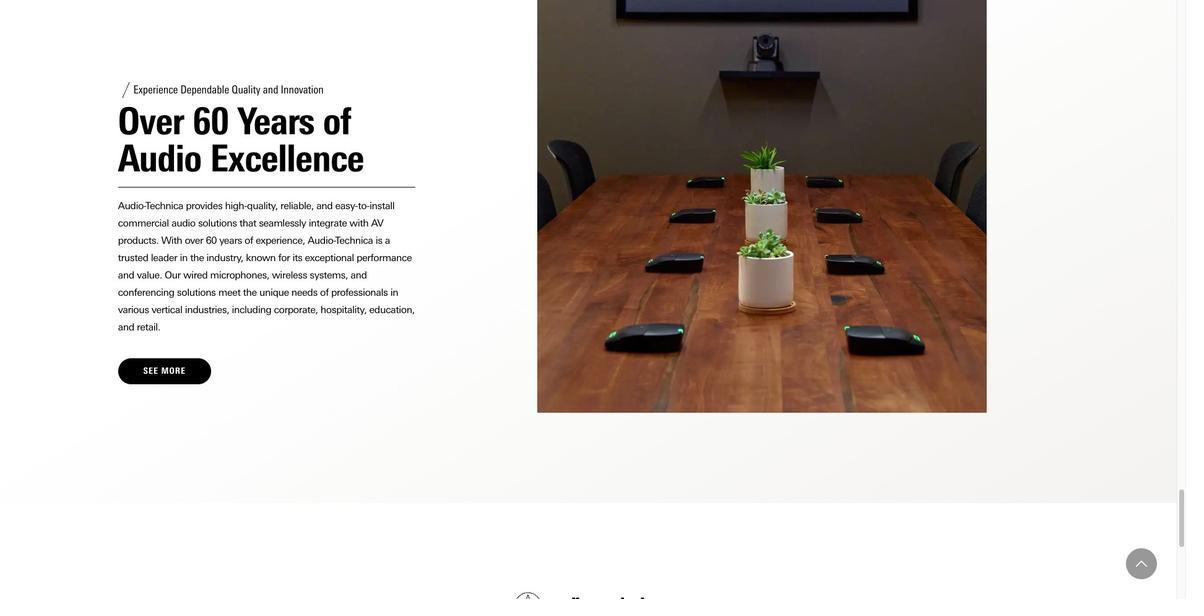 Task type: vqa. For each thing, say whether or not it's contained in the screenshot.
60
yes



Task type: locate. For each thing, give the bounding box(es) containing it.
audio- down the integrate
[[308, 235, 336, 246]]

0 vertical spatial 60
[[193, 99, 229, 144]]

education,
[[369, 304, 415, 316]]

0 horizontal spatial audio-
[[118, 200, 146, 212]]

the
[[190, 252, 204, 264], [243, 287, 257, 298]]

in
[[180, 252, 188, 264], [391, 287, 398, 298]]

wired
[[183, 269, 208, 281]]

see more button
[[118, 358, 211, 385]]

60 down dependable on the left
[[193, 99, 229, 144]]

solutions down wired
[[177, 287, 216, 298]]

1 vertical spatial the
[[243, 287, 257, 298]]

industries,
[[185, 304, 229, 316]]

in right leader
[[180, 252, 188, 264]]

technica up audio
[[146, 200, 183, 212]]

vertical
[[152, 304, 182, 316]]

known
[[246, 252, 276, 264]]

0 vertical spatial solutions
[[198, 217, 237, 229]]

the up including
[[243, 287, 257, 298]]

solutions up the years
[[198, 217, 237, 229]]

1 vertical spatial 60
[[206, 235, 217, 246]]

reliable,
[[281, 200, 314, 212]]

1 vertical spatial audio-
[[308, 235, 336, 246]]

systems,
[[310, 269, 348, 281]]

quality
[[232, 83, 261, 97]]

arrow up image
[[1137, 559, 1148, 570]]

0 vertical spatial of
[[323, 99, 351, 144]]

audio
[[118, 136, 201, 181]]

unique
[[259, 287, 289, 298]]

install
[[370, 200, 395, 212]]

over 60 years of audio excellence
[[118, 99, 364, 181]]

experience
[[133, 83, 178, 97]]

with
[[161, 235, 182, 246]]

solutions
[[198, 217, 237, 229], [177, 287, 216, 298]]

quality,
[[247, 200, 278, 212]]

see
[[143, 366, 159, 376]]

of
[[323, 99, 351, 144], [245, 235, 253, 246], [320, 287, 329, 298]]

0 horizontal spatial technica
[[146, 200, 183, 212]]

audio-
[[118, 200, 146, 212], [308, 235, 336, 246]]

conferencing
[[118, 287, 174, 298]]

1 vertical spatial in
[[391, 287, 398, 298]]

0 vertical spatial in
[[180, 252, 188, 264]]

audio-technica provides high-quality, reliable, and easy-to-install commercial audio solutions that seamlessly integrate with av products. with over 60 years of experience, audio-technica is a trusted leader in the industry, known for its exceptional performance and value. our wired microphones, wireless systems, and conferencing solutions meet the unique needs of professionals in various vertical industries, including corporate, hospitality, education, and retail.
[[118, 200, 415, 333]]

60 right over
[[206, 235, 217, 246]]

innovation
[[281, 83, 324, 97]]

hospitality,
[[321, 304, 367, 316]]

professionals
[[331, 287, 388, 298]]

years
[[219, 235, 242, 246]]

see more
[[143, 366, 186, 376]]

microphones,
[[210, 269, 269, 281]]

technica down with
[[336, 235, 373, 246]]

of down that
[[245, 235, 253, 246]]

1 horizontal spatial in
[[391, 287, 398, 298]]

and up professionals
[[351, 269, 367, 281]]

easy-
[[335, 200, 358, 212]]

for
[[278, 252, 290, 264]]

of down systems,
[[320, 287, 329, 298]]

1 horizontal spatial audio-
[[308, 235, 336, 246]]

technica
[[146, 200, 183, 212], [336, 235, 373, 246]]

commercial
[[118, 217, 169, 229]]

0 vertical spatial technica
[[146, 200, 183, 212]]

wireless
[[272, 269, 307, 281]]

1 vertical spatial technica
[[336, 235, 373, 246]]

the up wired
[[190, 252, 204, 264]]

0 vertical spatial the
[[190, 252, 204, 264]]

of inside over 60 years of audio excellence
[[323, 99, 351, 144]]

audio- up commercial
[[118, 200, 146, 212]]

2 vertical spatial of
[[320, 287, 329, 298]]

dependable
[[181, 83, 229, 97]]

in up education,
[[391, 287, 398, 298]]

of down innovation
[[323, 99, 351, 144]]

and
[[263, 83, 278, 97], [316, 200, 333, 212], [118, 269, 134, 281], [351, 269, 367, 281], [118, 321, 134, 333]]

60
[[193, 99, 229, 144], [206, 235, 217, 246]]

meet
[[218, 287, 241, 298]]

1 horizontal spatial technica
[[336, 235, 373, 246]]



Task type: describe. For each thing, give the bounding box(es) containing it.
that
[[240, 217, 256, 229]]

and right quality
[[263, 83, 278, 97]]

and down the various
[[118, 321, 134, 333]]

1 horizontal spatial the
[[243, 287, 257, 298]]

a
[[385, 235, 390, 246]]

exceptional
[[305, 252, 354, 264]]

including
[[232, 304, 271, 316]]

its
[[293, 252, 303, 264]]

needs
[[292, 287, 318, 298]]

0 horizontal spatial the
[[190, 252, 204, 264]]

experience,
[[256, 235, 305, 246]]

av
[[371, 217, 384, 229]]

performance
[[357, 252, 412, 264]]

over
[[118, 99, 184, 144]]

excellence
[[210, 136, 364, 181]]

our
[[165, 269, 181, 281]]

60 inside over 60 years of audio excellence
[[193, 99, 229, 144]]

various
[[118, 304, 149, 316]]

1 vertical spatial of
[[245, 235, 253, 246]]

integrate
[[309, 217, 347, 229]]

over
[[185, 235, 203, 246]]

60 inside audio-technica provides high-quality, reliable, and easy-to-install commercial audio solutions that seamlessly integrate with av products. with over 60 years of experience, audio-technica is a trusted leader in the industry, known for its exceptional performance and value. our wired microphones, wireless systems, and conferencing solutions meet the unique needs of professionals in various vertical industries, including corporate, hospitality, education, and retail.
[[206, 235, 217, 246]]

0 vertical spatial audio-
[[118, 200, 146, 212]]

to-
[[358, 200, 370, 212]]

provides
[[186, 200, 223, 212]]

0 horizontal spatial in
[[180, 252, 188, 264]]

corporate,
[[274, 304, 318, 316]]

seamlessly
[[259, 217, 306, 229]]

is
[[376, 235, 383, 246]]

more
[[161, 366, 186, 376]]

1 vertical spatial solutions
[[177, 287, 216, 298]]

value.
[[137, 269, 162, 281]]

trusted
[[118, 252, 148, 264]]

high-
[[225, 200, 247, 212]]

and down trusted
[[118, 269, 134, 281]]

retail.
[[137, 321, 160, 333]]

products.
[[118, 235, 159, 246]]

experience dependable quality and innovation
[[133, 83, 324, 97]]

leader
[[151, 252, 177, 264]]

industry,
[[207, 252, 244, 264]]

years
[[237, 99, 314, 144]]

with
[[350, 217, 369, 229]]

audio
[[172, 217, 196, 229]]

and up the integrate
[[316, 200, 333, 212]]



